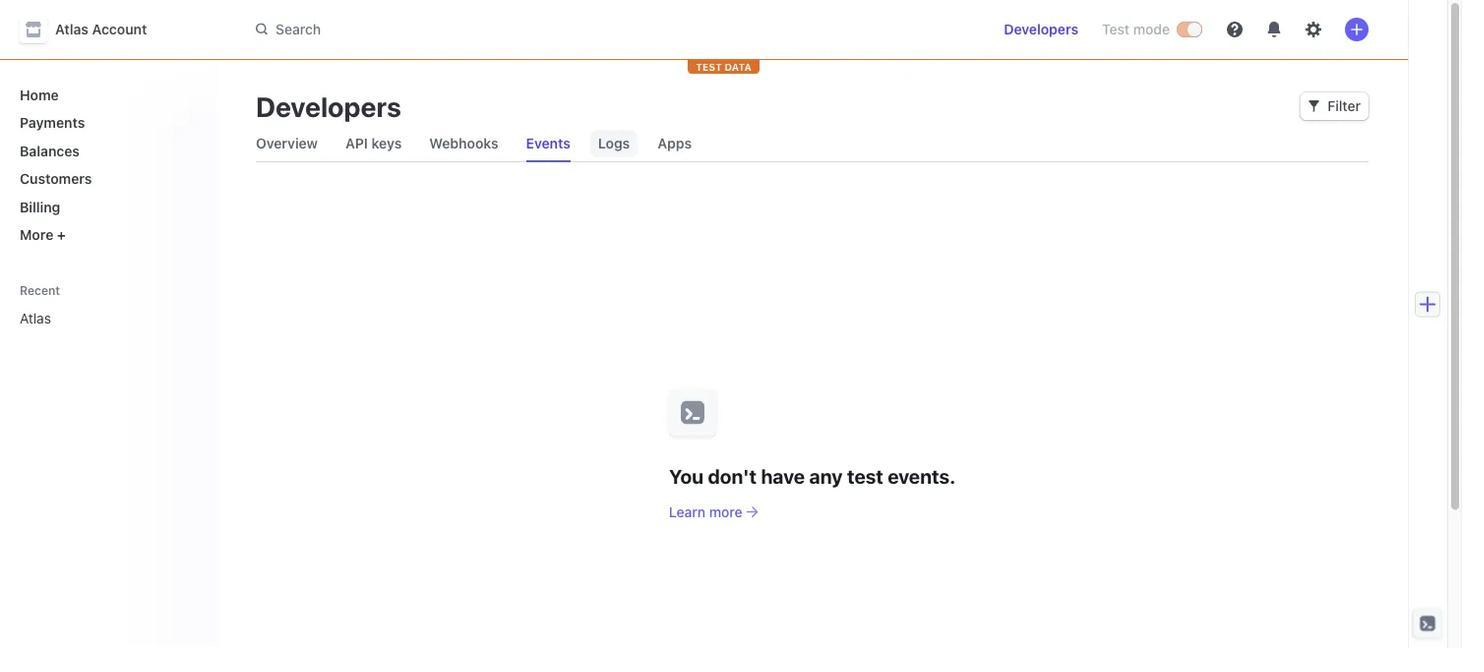 Task type: describe. For each thing, give the bounding box(es) containing it.
recent navigation links element
[[0, 282, 216, 335]]

atlas account button
[[20, 16, 167, 43]]

filter
[[1328, 98, 1361, 114]]

learn more
[[669, 504, 742, 520]]

api keys
[[345, 135, 402, 152]]

Search text field
[[244, 12, 799, 47]]

overview link
[[248, 130, 326, 157]]

more
[[709, 504, 742, 520]]

mode
[[1133, 21, 1170, 37]]

tab list containing overview
[[248, 126, 1369, 162]]

test mode
[[1102, 21, 1170, 37]]

filter button
[[1300, 92, 1369, 120]]

test
[[1102, 21, 1130, 37]]

events.
[[888, 465, 955, 488]]

overview
[[256, 135, 318, 152]]

developers link
[[996, 14, 1086, 45]]

test
[[696, 61, 722, 72]]

apps
[[657, 135, 692, 152]]

apps link
[[650, 130, 700, 157]]

have
[[761, 465, 805, 488]]

events link
[[518, 130, 578, 157]]

learn
[[669, 504, 705, 520]]

svg image
[[1308, 100, 1320, 112]]

account
[[92, 21, 147, 37]]

logs link
[[590, 130, 638, 157]]

Search search field
[[244, 12, 799, 47]]

data
[[725, 61, 752, 72]]

api
[[345, 135, 368, 152]]

events
[[526, 135, 571, 152]]

core navigation links element
[[12, 79, 201, 251]]

test
[[847, 465, 883, 488]]

home link
[[12, 79, 201, 111]]

settings image
[[1306, 22, 1321, 37]]



Task type: vqa. For each thing, say whether or not it's contained in the screenshot.
Billing
yes



Task type: locate. For each thing, give the bounding box(es) containing it.
atlas
[[55, 21, 89, 37], [20, 310, 51, 327]]

balances link
[[12, 135, 201, 167]]

1 horizontal spatial atlas
[[55, 21, 89, 37]]

test data
[[696, 61, 752, 72]]

developers left test
[[1004, 21, 1078, 37]]

any
[[809, 465, 843, 488]]

you don't have any test events.
[[669, 465, 955, 488]]

learn more link
[[669, 502, 955, 522]]

atlas left account
[[55, 21, 89, 37]]

0 horizontal spatial atlas
[[20, 310, 51, 327]]

1 horizontal spatial developers
[[1004, 21, 1078, 37]]

logs
[[598, 135, 630, 152]]

webhooks
[[429, 135, 498, 152]]

1 vertical spatial developers
[[256, 90, 401, 122]]

webhooks link
[[421, 130, 506, 157]]

customers
[[20, 171, 92, 187]]

don't
[[708, 465, 757, 488]]

atlas account
[[55, 21, 147, 37]]

0 vertical spatial developers
[[1004, 21, 1078, 37]]

billing
[[20, 199, 60, 215]]

search
[[275, 21, 321, 37]]

atlas inside 'button'
[[55, 21, 89, 37]]

tab list
[[248, 126, 1369, 162]]

logs tab
[[590, 126, 638, 161]]

1 vertical spatial atlas
[[20, 310, 51, 327]]

developers up "api"
[[256, 90, 401, 122]]

keys
[[371, 135, 402, 152]]

customers link
[[12, 163, 201, 195]]

more
[[20, 227, 53, 243]]

api keys link
[[337, 130, 410, 157]]

atlas inside the recent navigation links element
[[20, 310, 51, 327]]

help image
[[1227, 22, 1243, 37]]

you
[[669, 465, 703, 488]]

home
[[20, 87, 59, 103]]

+
[[57, 227, 66, 243]]

payments
[[20, 115, 85, 131]]

balances
[[20, 143, 80, 159]]

developers inside developers link
[[1004, 21, 1078, 37]]

atlas link
[[12, 303, 173, 335]]

atlas for atlas
[[20, 310, 51, 327]]

atlas down recent
[[20, 310, 51, 327]]

billing link
[[12, 191, 201, 223]]

developers
[[1004, 21, 1078, 37], [256, 90, 401, 122]]

recent
[[20, 284, 60, 297]]

0 horizontal spatial developers
[[256, 90, 401, 122]]

0 vertical spatial atlas
[[55, 21, 89, 37]]

payments link
[[12, 107, 201, 139]]

atlas for atlas account
[[55, 21, 89, 37]]

more +
[[20, 227, 66, 243]]



